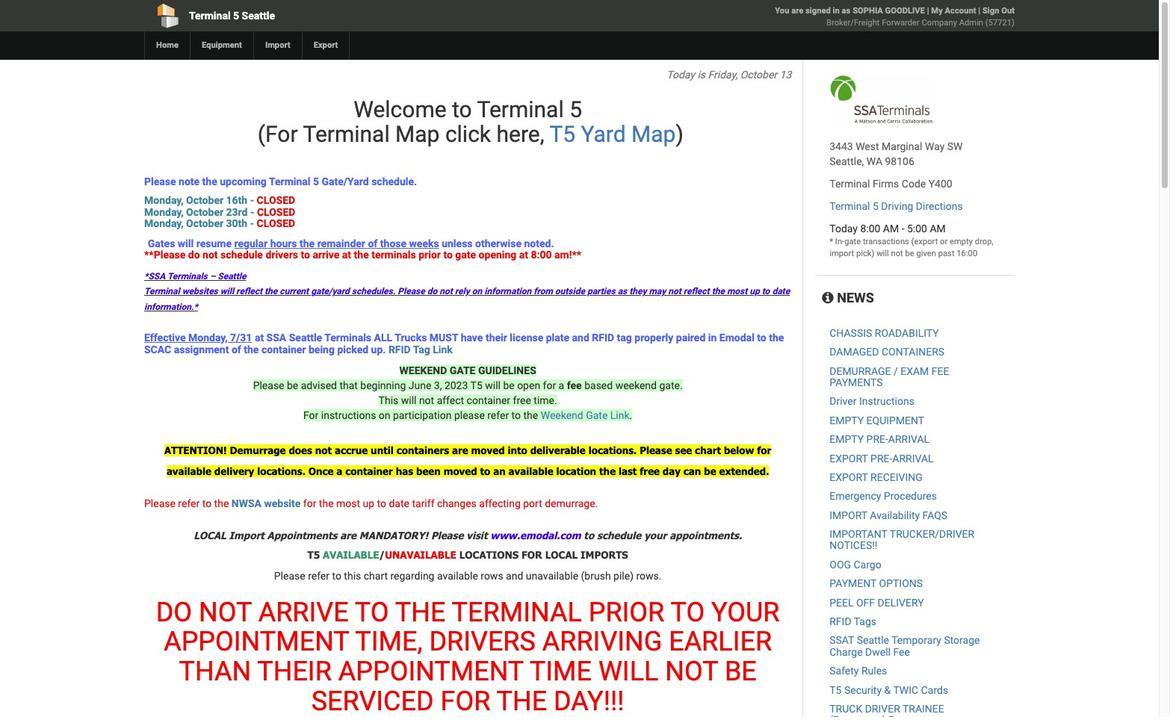 Task type: locate. For each thing, give the bounding box(es) containing it.
terminals inside the *ssa terminals – seattle terminal websites will reflect the current gate/yard schedules. please do not rely on information from outside parties as they may not reflect the most up to date information.*
[[167, 272, 208, 282]]

0 horizontal spatial am
[[883, 223, 899, 235]]

effective monday, 7/31
[[144, 332, 252, 344]]

1 horizontal spatial a
[[559, 380, 565, 392]]

driver
[[865, 703, 901, 715]]

upcoming
[[220, 176, 267, 188]]

1 horizontal spatial link
[[611, 410, 630, 422]]

0 horizontal spatial not
[[199, 597, 252, 628]]

up up emodal
[[750, 287, 760, 297]]

pre- down empty equipment link
[[867, 434, 889, 446]]

do
[[188, 249, 200, 261], [427, 287, 437, 297]]

0 horizontal spatial most
[[336, 498, 360, 510]]

1 vertical spatial today
[[830, 223, 858, 235]]

0 horizontal spatial to
[[355, 597, 389, 628]]

the inside please note the upcoming terminal 5 gate/yard schedule. monday, october 16th - closed monday, october 23rd - closed monday, october 30th - closed
[[202, 176, 217, 188]]

you
[[775, 6, 790, 16]]

payment
[[830, 578, 877, 590]]

information
[[485, 287, 532, 297]]

important trucker/driver notices!! link
[[830, 529, 975, 552]]

please down attention!
[[144, 498, 176, 510]]

be right "can"
[[704, 466, 717, 478]]

0 horizontal spatial terminals
[[167, 272, 208, 282]]

0 horizontal spatial and
[[506, 570, 523, 582]]

participation
[[393, 410, 452, 422]]

gate.
[[660, 380, 683, 392]]

as left they
[[618, 287, 627, 297]]

rely
[[455, 287, 470, 297]]

1 horizontal spatial for
[[543, 380, 556, 392]]

1 vertical spatial terminals
[[325, 332, 372, 344]]

locations. up last
[[589, 445, 637, 457]]

will down guidelines
[[485, 380, 501, 392]]

to left an
[[480, 466, 491, 478]]

t5 down the safety
[[830, 684, 842, 696]]

for
[[303, 410, 319, 422]]

for right below on the bottom right
[[757, 445, 772, 457]]

schedule down the 30th
[[221, 249, 263, 261]]

arrival up "receiving"
[[893, 453, 934, 465]]

1 to from the left
[[355, 597, 389, 628]]

safety
[[830, 665, 859, 677]]

can
[[684, 466, 701, 478]]

being
[[309, 344, 335, 355]]

be inside attention! demurrage does not accrue until containers are moved into deliverable locations. please see chart below for available delivery locations. once a container has been moved to an available location the last free day can be extended.
[[704, 466, 717, 478]]

free down open
[[513, 395, 531, 407]]

chart right 'see'
[[695, 445, 721, 457]]

0 horizontal spatial date
[[389, 498, 410, 510]]

2 vertical spatial for
[[303, 498, 317, 510]]

not inside weekend gate guidelines please be advised that beginning june 3, 2023 t5 will be open for a fee based weekend gate. this will not affect container free time. for instructions on participation please refer to the weekend gate link .
[[419, 395, 434, 407]]

0 vertical spatial do
[[188, 249, 200, 261]]

/ inside chassis roadability damaged containers demurrage / exam fee payments driver instructions empty equipment empty pre-arrival export pre-arrival export receiving emergency procedures import availability faqs important trucker/driver notices!! oog cargo payment options peel off delivery rfid tags ssat seattle temporary storage charge dwell fee safety rules t5 security & twic cards truck driver trainee (passenger) request
[[894, 365, 898, 377]]

arrival down 'equipment'
[[889, 434, 930, 446]]

0 horizontal spatial are
[[340, 530, 357, 542]]

1 horizontal spatial for
[[522, 549, 542, 561]]

- inside "today                                                                                                                                                                                                                                                                                                                                                                                                                                                                                                                                                                                                                                                                                                           8:00 am - 5:00 am * in-gate transactions (export or empty drop, import pick) will not be given past 16:00"
[[902, 223, 905, 235]]

last
[[619, 466, 637, 478]]

1 vertical spatial as
[[618, 287, 627, 297]]

chassis
[[830, 327, 873, 339]]

will down transactions
[[877, 249, 889, 259]]

1 horizontal spatial to
[[671, 597, 705, 628]]

-
[[250, 195, 254, 207], [250, 206, 254, 218], [250, 218, 254, 230], [902, 223, 905, 235]]

0 horizontal spatial in
[[708, 332, 717, 344]]

the down time.
[[524, 410, 538, 422]]

local up unavailable
[[545, 549, 578, 561]]

seattle,
[[830, 155, 864, 167]]

0 vertical spatial a
[[559, 380, 565, 392]]

are inside you are signed in as sophia goodlive | my account | sign out broker/freight forwarder company admin (57721)
[[792, 6, 804, 16]]

1 vertical spatial schedule
[[597, 530, 642, 542]]

1 am from the left
[[883, 223, 899, 235]]

today left is
[[667, 69, 695, 81]]

1 vertical spatial are
[[452, 445, 468, 457]]

container inside at ssa seattle terminals all trucks must have their license plate and rfid tag properly paired in emodal to the scac assignment of the container being picked up.
[[262, 344, 306, 355]]

0 vertical spatial on
[[472, 287, 482, 297]]

are down please
[[452, 445, 468, 457]]

oog cargo link
[[830, 559, 882, 571]]

october left "23rd"
[[186, 206, 224, 218]]

moved up an
[[471, 445, 505, 457]]

2 vertical spatial are
[[340, 530, 357, 542]]

t5 inside weekend gate guidelines please be advised that beginning june 3, 2023 t5 will be open for a fee based weekend gate. this will not affect container free time. for instructions on participation please refer to the weekend gate link .
[[471, 380, 483, 392]]

0 vertical spatial are
[[792, 6, 804, 16]]

rfid inside chassis roadability damaged containers demurrage / exam fee payments driver instructions empty equipment empty pre-arrival export pre-arrival export receiving emergency procedures import availability faqs important trucker/driver notices!! oog cargo payment options peel off delivery rfid tags ssat seattle temporary storage charge dwell fee safety rules t5 security & twic cards truck driver trainee (passenger) request
[[830, 616, 852, 628]]

for up time.
[[543, 380, 556, 392]]

1 export from the top
[[830, 453, 868, 465]]

seattle right ssa
[[289, 332, 322, 344]]

for down www.emodal.com "link"
[[522, 549, 542, 561]]

to down open
[[512, 410, 521, 422]]

drop,
[[975, 237, 994, 247]]

click
[[445, 121, 491, 147]]

terminal 5 seattle
[[189, 10, 275, 22]]

noted.
[[524, 237, 554, 249]]

today up in-
[[830, 223, 858, 235]]

chart right this
[[364, 570, 388, 582]]

today for today                                                                                                                                                                                                                                                                                                                                                                                                                                                                                                                                                                                                                                                                                                           8:00 am - 5:00 am * in-gate transactions (export or empty drop, import pick) will not be given past 16:00
[[830, 223, 858, 235]]

0 vertical spatial today
[[667, 69, 695, 81]]

export up export receiving link
[[830, 453, 868, 465]]

of right assignment at the left top of the page
[[232, 344, 241, 355]]

(export
[[912, 237, 938, 247]]

5 right here,
[[570, 96, 582, 123]]

www.emodal.com link
[[491, 530, 581, 542]]

import inside local import appointments are mandatory! please visit www.emodal.com to schedule your appointments. t5 available / unavailable locations for local imports
[[229, 530, 264, 542]]

locations.
[[589, 445, 637, 457], [257, 466, 306, 478]]

will inside "today                                                                                                                                                                                                                                                                                                                                                                                                                                                                                                                                                                                                                                                                                                           8:00 am - 5:00 am * in-gate transactions (export or empty drop, import pick) will not be given past 16:00"
[[877, 249, 889, 259]]

do inside gates will resume regular hours the remainder of those weeks unless otherwise noted. **please do not schedule drivers to arrive at the terminals prior to gate opening at 8:00 am!**
[[188, 249, 200, 261]]

will right websites
[[220, 287, 234, 297]]

am
[[883, 223, 899, 235], [930, 223, 946, 235]]

1 map from the left
[[396, 121, 440, 147]]

for inside weekend gate guidelines please be advised that beginning june 3, 2023 t5 will be open for a fee based weekend gate. this will not affect container free time. for instructions on participation please refer to the weekend gate link .
[[543, 380, 556, 392]]

0 horizontal spatial map
[[396, 121, 440, 147]]

to inside local import appointments are mandatory! please visit www.emodal.com to schedule your appointments. t5 available / unavailable locations for local imports
[[584, 530, 594, 542]]

local import appointments are mandatory! please visit www.emodal.com to schedule your appointments. t5 available / unavailable locations for local imports
[[194, 530, 742, 561]]

are inside local import appointments are mandatory! please visit www.emodal.com to schedule your appointments. t5 available / unavailable locations for local imports
[[340, 530, 357, 542]]

0 vertical spatial and
[[572, 332, 590, 344]]

pre- down empty pre-arrival link
[[871, 453, 893, 465]]

1 horizontal spatial today
[[830, 223, 858, 235]]

affecting
[[479, 498, 521, 510]]

today is friday, october 13
[[667, 69, 792, 81]]

website
[[264, 498, 301, 510]]

note
[[179, 176, 200, 188]]

0 horizontal spatial 8:00
[[531, 249, 552, 261]]

storage
[[944, 635, 980, 647]]

free inside attention! demurrage does not accrue until containers are moved into deliverable locations. please see chart below for available delivery locations. once a container has been moved to an available location the last free day can be extended.
[[640, 466, 660, 478]]

most up emodal
[[727, 287, 748, 297]]

delivery
[[214, 466, 254, 478]]

1 horizontal spatial of
[[368, 237, 378, 249]]

available down local import appointments are mandatory! please visit www.emodal.com to schedule your appointments. t5 available / unavailable locations for local imports
[[437, 570, 478, 582]]

assignment
[[174, 344, 229, 355]]

export up emergency
[[830, 472, 868, 484]]

wa
[[867, 155, 883, 167]]

0 horizontal spatial today
[[667, 69, 695, 81]]

your
[[644, 530, 667, 542]]

not inside gates will resume regular hours the remainder of those weeks unless otherwise noted. **please do not schedule drivers to arrive at the terminals prior to gate opening at 8:00 am!**
[[203, 249, 218, 261]]

in right signed
[[833, 6, 840, 16]]

1 vertical spatial arrival
[[893, 453, 934, 465]]

1 vertical spatial moved
[[444, 466, 477, 478]]

schedules.
[[352, 287, 396, 297]]

date left info circle image at the right top of the page
[[772, 287, 790, 297]]

containers
[[397, 445, 449, 457]]

in
[[833, 6, 840, 16], [708, 332, 717, 344]]

terminals left all
[[325, 332, 372, 344]]

a right once
[[337, 466, 343, 478]]

- left 5:00
[[902, 223, 905, 235]]

gate inside "today                                                                                                                                                                                                                                                                                                                                                                                                                                                                                                                                                                                                                                                                                                           8:00 am - 5:00 am * in-gate transactions (export or empty drop, import pick) will not be given past 16:00"
[[845, 237, 861, 247]]

advised
[[301, 380, 337, 392]]

empty down driver
[[830, 415, 864, 427]]

1 vertical spatial free
[[640, 466, 660, 478]]

1 horizontal spatial most
[[727, 287, 748, 297]]

not left be
[[665, 656, 718, 688]]

not
[[203, 249, 218, 261], [891, 249, 904, 259], [440, 287, 453, 297], [668, 287, 682, 297], [419, 395, 434, 407], [315, 445, 332, 457]]

today inside "today                                                                                                                                                                                                                                                                                                                                                                                                                                                                                                                                                                                                                                                                                                           8:00 am - 5:00 am * in-gate transactions (export or empty drop, import pick) will not be given past 16:00"
[[830, 223, 858, 235]]

at right the 'opening'
[[519, 249, 529, 261]]

1 horizontal spatial free
[[640, 466, 660, 478]]

please inside weekend gate guidelines please be advised that beginning june 3, 2023 t5 will be open for a fee based weekend gate. this will not affect container free time. for instructions on participation please refer to the weekend gate link .
[[253, 380, 284, 392]]

to inside weekend gate guidelines please be advised that beginning june 3, 2023 t5 will be open for a fee based weekend gate. this will not affect container free time. for instructions on participation please refer to the weekend gate link .
[[512, 410, 521, 422]]

1 vertical spatial chart
[[364, 570, 388, 582]]

2 horizontal spatial container
[[467, 395, 511, 407]]

(brush
[[581, 570, 611, 582]]

the left ssa
[[244, 344, 259, 355]]

0 vertical spatial gate
[[845, 237, 861, 247]]

0 vertical spatial schedule
[[221, 249, 263, 261]]

2 | from the left
[[979, 6, 981, 16]]

0 horizontal spatial for
[[441, 686, 491, 717]]

local down delivery
[[194, 530, 226, 542]]

0 horizontal spatial gate
[[455, 249, 476, 261]]

0 vertical spatial empty
[[830, 415, 864, 427]]

1 horizontal spatial chart
[[695, 445, 721, 457]]

empty down empty equipment link
[[830, 434, 864, 446]]

export
[[830, 453, 868, 465], [830, 472, 868, 484]]

please inside local import appointments are mandatory! please visit www.emodal.com to schedule your appointments. t5 available / unavailable locations for local imports
[[431, 530, 464, 542]]

home
[[156, 40, 179, 50]]

to inside at ssa seattle terminals all trucks must have their license plate and rfid tag properly paired in emodal to the scac assignment of the container being picked up.
[[757, 332, 767, 344]]

not up participation
[[419, 395, 434, 407]]

import left export link
[[265, 40, 290, 50]]

as up broker/freight
[[842, 6, 851, 16]]

seattle down tags
[[857, 635, 889, 647]]

2 horizontal spatial for
[[757, 445, 772, 457]]

the down once
[[319, 498, 334, 510]]

terminals inside at ssa seattle terminals all trucks must have their license plate and rfid tag properly paired in emodal to the scac assignment of the container being picked up.
[[325, 332, 372, 344]]

remainder
[[317, 237, 365, 249]]

emodal
[[720, 332, 755, 344]]

2 horizontal spatial rfid
[[830, 616, 852, 628]]

seattle inside the *ssa terminals – seattle terminal websites will reflect the current gate/yard schedules. please do not rely on information from outside parties as they may not reflect the most up to date information.*
[[218, 272, 246, 282]]

0 vertical spatial chart
[[695, 445, 721, 457]]

0 vertical spatial refer
[[488, 410, 509, 422]]

up up mandatory!
[[363, 498, 375, 510]]

0 vertical spatial in
[[833, 6, 840, 16]]

appointments.
[[670, 530, 742, 542]]

ssa
[[267, 332, 286, 344]]

2 map from the left
[[632, 121, 676, 147]]

the inside weekend gate guidelines please be advised that beginning june 3, 2023 t5 will be open for a fee based weekend gate. this will not affect container free time. for instructions on participation please refer to the weekend gate link .
[[524, 410, 538, 422]]

8:00 up transactions
[[861, 223, 881, 235]]

2023
[[445, 380, 468, 392]]

1 horizontal spatial date
[[772, 287, 790, 297]]

0 vertical spatial container
[[262, 344, 306, 355]]

1 horizontal spatial local
[[545, 549, 578, 561]]

transactions
[[863, 237, 910, 247]]

be
[[725, 656, 757, 688]]

1 vertical spatial import
[[229, 530, 264, 542]]

www.emodal.com
[[491, 530, 581, 542]]

2 horizontal spatial available
[[509, 466, 554, 478]]

7/31
[[230, 332, 252, 344]]

resume
[[196, 237, 232, 249]]

1 horizontal spatial refer
[[308, 570, 330, 582]]

to left the nwsa
[[202, 498, 212, 510]]

refer inside weekend gate guidelines please be advised that beginning june 3, 2023 t5 will be open for a fee based weekend gate. this will not affect container free time. for instructions on participation please refer to the weekend gate link .
[[488, 410, 509, 422]]

0 horizontal spatial up
[[363, 498, 375, 510]]

prior
[[589, 597, 665, 628]]

please left note
[[144, 176, 176, 188]]

export link
[[302, 31, 349, 60]]

regarding
[[391, 570, 435, 582]]

to down this
[[355, 597, 389, 628]]

way
[[925, 141, 945, 152]]

today for today is friday, october 13
[[667, 69, 695, 81]]

0 vertical spatial local
[[194, 530, 226, 542]]

1 vertical spatial not
[[665, 656, 718, 688]]

please up arrive
[[274, 570, 305, 582]]

5 inside welcome to terminal 5 (for terminal map click here, t5 yard map )
[[570, 96, 582, 123]]

0 vertical spatial free
[[513, 395, 531, 407]]

1 horizontal spatial /
[[894, 365, 898, 377]]

west
[[856, 141, 879, 152]]

of inside gates will resume regular hours the remainder of those weeks unless otherwise noted. **please do not schedule drivers to arrive at the terminals prior to gate opening at 8:00 am!**
[[368, 237, 378, 249]]

0 horizontal spatial link
[[433, 344, 453, 355]]

safety rules link
[[830, 665, 888, 677]]

reflect left current
[[236, 287, 262, 297]]

on right rely
[[472, 287, 482, 297]]

0 horizontal spatial refer
[[178, 498, 200, 510]]

and inside at ssa seattle terminals all trucks must have their license plate and rfid tag properly paired in emodal to the scac assignment of the container being picked up.
[[572, 332, 590, 344]]

damaged
[[830, 346, 879, 358]]

| left sign
[[979, 6, 981, 16]]

not right 'may'
[[668, 287, 682, 297]]

at left ssa
[[255, 332, 264, 344]]

available down into
[[509, 466, 554, 478]]

to inside the *ssa terminals – seattle terminal websites will reflect the current gate/yard schedules. please do not rely on information from outside parties as they may not reflect the most up to date information.*
[[762, 287, 770, 297]]

container down until
[[346, 466, 393, 478]]

at inside at ssa seattle terminals all trucks must have their license plate and rfid tag properly paired in emodal to the scac assignment of the container being picked up.
[[255, 332, 264, 344]]

am up transactions
[[883, 223, 899, 235]]

available down attention!
[[167, 466, 212, 478]]

not down transactions
[[891, 249, 904, 259]]

map left click
[[396, 121, 440, 147]]

2 horizontal spatial are
[[792, 6, 804, 16]]

/ down mandatory!
[[379, 549, 385, 561]]

t5 right the 2023
[[471, 380, 483, 392]]

please left visit
[[431, 530, 464, 542]]

the right emodal
[[769, 332, 784, 344]]

0 horizontal spatial of
[[232, 344, 241, 355]]

in inside you are signed in as sophia goodlive | my account | sign out broker/freight forwarder company admin (57721)
[[833, 6, 840, 16]]

t5 yard map link
[[550, 121, 676, 147]]

0 horizontal spatial as
[[618, 287, 627, 297]]

0 vertical spatial date
[[772, 287, 790, 297]]

t5 inside chassis roadability damaged containers demurrage / exam fee payments driver instructions empty equipment empty pre-arrival export pre-arrival export receiving emergency procedures import availability faqs important trucker/driver notices!! oog cargo payment options peel off delivery rfid tags ssat seattle temporary storage charge dwell fee safety rules t5 security & twic cards truck driver trainee (passenger) request
[[830, 684, 842, 696]]

weekend
[[616, 380, 657, 392]]

1 | from the left
[[927, 6, 930, 16]]

0 horizontal spatial chart
[[364, 570, 388, 582]]

info circle image
[[822, 292, 834, 305]]

1 vertical spatial local
[[545, 549, 578, 561]]

3 closed from the top
[[257, 218, 295, 230]]

refer for please refer to this chart regarding available rows and unavailable (brush pile) rows.
[[308, 570, 330, 582]]

equipment link
[[190, 31, 253, 60]]

terminal firms code y400
[[830, 178, 953, 190]]

tag
[[413, 344, 430, 355]]

today
[[667, 69, 695, 81], [830, 223, 858, 235]]

8:00 left am!** at the top left of page
[[531, 249, 552, 261]]

0 horizontal spatial reflect
[[236, 287, 262, 297]]

deliverable
[[530, 445, 586, 457]]

date inside the *ssa terminals – seattle terminal websites will reflect the current gate/yard schedules. please do not rely on information from outside parties as they may not reflect the most up to date information.*
[[772, 287, 790, 297]]

location
[[557, 466, 597, 478]]

to up "imports"
[[584, 530, 594, 542]]

october down note
[[186, 195, 224, 207]]

driving
[[881, 200, 914, 212]]

1 horizontal spatial the
[[497, 686, 547, 717]]

the down the regarding
[[395, 597, 446, 628]]

terminal 5 seattle image
[[830, 75, 934, 124]]

8:00 inside "today                                                                                                                                                                                                                                                                                                                                                                                                                                                                                                                                                                                                                                                                                                           8:00 am - 5:00 am * in-gate transactions (export or empty drop, import pick) will not be given past 16:00"
[[861, 223, 881, 235]]

0 vertical spatial of
[[368, 237, 378, 249]]

gates will resume regular hours the remainder of those weeks unless otherwise noted. **please do not schedule drivers to arrive at the terminals prior to gate opening at 8:00 am!**
[[144, 237, 582, 261]]

to left your
[[671, 597, 705, 628]]

0 vertical spatial /
[[894, 365, 898, 377]]

seattle inside at ssa seattle terminals all trucks must have their license plate and rfid tag properly paired in emodal to the scac assignment of the container being picked up.
[[289, 332, 322, 344]]

to right welcome
[[452, 96, 472, 123]]

1 horizontal spatial am
[[930, 223, 946, 235]]

1 vertical spatial of
[[232, 344, 241, 355]]

or
[[940, 237, 948, 247]]

1 vertical spatial do
[[427, 287, 437, 297]]

be left given
[[906, 249, 915, 259]]

1 vertical spatial a
[[337, 466, 343, 478]]

appointment
[[164, 627, 349, 658], [338, 656, 524, 688]]

please
[[454, 410, 485, 422]]

0 vertical spatial terminals
[[167, 272, 208, 282]]

rfid left the tag on the top of the page
[[592, 332, 615, 344]]

1 horizontal spatial and
[[572, 332, 590, 344]]

1 vertical spatial date
[[389, 498, 410, 510]]

will right gates
[[178, 237, 194, 249]]

empty
[[830, 415, 864, 427], [830, 434, 864, 446]]

and right plate
[[572, 332, 590, 344]]

not up once
[[315, 445, 332, 457]]

/ inside local import appointments are mandatory! please visit www.emodal.com to schedule your appointments. t5 available / unavailable locations for local imports
[[379, 549, 385, 561]]

0 horizontal spatial /
[[379, 549, 385, 561]]

1 horizontal spatial container
[[346, 466, 393, 478]]

at ssa seattle terminals all trucks must have their license plate and rfid tag properly paired in emodal to the scac assignment of the container being picked up.
[[144, 332, 784, 355]]

a inside weekend gate guidelines please be advised that beginning june 3, 2023 t5 will be open for a fee based weekend gate. this will not affect container free time. for instructions on participation please refer to the weekend gate link .
[[559, 380, 565, 392]]

the left last
[[600, 466, 616, 478]]

0 vertical spatial locations.
[[589, 445, 637, 457]]

1 horizontal spatial are
[[452, 445, 468, 457]]

june
[[409, 380, 432, 392]]

1 vertical spatial in
[[708, 332, 717, 344]]

as inside the *ssa terminals – seattle terminal websites will reflect the current gate/yard schedules. please do not rely on information from outside parties as they may not reflect the most up to date information.*
[[618, 287, 627, 297]]

1 horizontal spatial in
[[833, 6, 840, 16]]

not inside "today                                                                                                                                                                                                                                                                                                                                                                                                                                                                                                                                                                                                                                                                                                           8:00 am - 5:00 am * in-gate transactions (export or empty drop, import pick) will not be given past 16:00"
[[891, 249, 904, 259]]

marginal
[[882, 141, 923, 152]]

1 horizontal spatial import
[[265, 40, 290, 50]]

as
[[842, 6, 851, 16], [618, 287, 627, 297]]

refer right please
[[488, 410, 509, 422]]

empty pre-arrival link
[[830, 434, 930, 446]]

1 horizontal spatial 8:00
[[861, 223, 881, 235]]

be down guidelines
[[503, 380, 515, 392]]

export
[[314, 40, 338, 50]]

welcome
[[354, 96, 447, 123]]

0 horizontal spatial local
[[194, 530, 226, 542]]

1 horizontal spatial as
[[842, 6, 851, 16]]

0 horizontal spatial do
[[188, 249, 200, 261]]

the
[[395, 597, 446, 628], [497, 686, 547, 717]]

are
[[792, 6, 804, 16], [452, 445, 468, 457], [340, 530, 357, 542]]

please up day
[[640, 445, 672, 457]]

seattle right –
[[218, 272, 246, 282]]

rfid down peel
[[830, 616, 852, 628]]

5 up equipment
[[233, 10, 239, 22]]

1 horizontal spatial gate
[[845, 237, 861, 247]]

0 vertical spatial 8:00
[[861, 223, 881, 235]]

0 horizontal spatial |
[[927, 6, 930, 16]]

2 vertical spatial refer
[[308, 570, 330, 582]]

1 horizontal spatial on
[[472, 287, 482, 297]]

2 export from the top
[[830, 472, 868, 484]]

sign
[[983, 6, 1000, 16]]



Task type: vqa. For each thing, say whether or not it's contained in the screenshot.
bottommost as
yes



Task type: describe. For each thing, give the bounding box(es) containing it.
schedule inside gates will resume regular hours the remainder of those weeks unless otherwise noted. **please do not schedule drivers to arrive at the terminals prior to gate opening at 8:00 am!**
[[221, 249, 263, 261]]

in-
[[836, 237, 845, 247]]

equipment
[[867, 415, 925, 427]]

gates
[[148, 237, 175, 249]]

an
[[493, 466, 506, 478]]

.
[[630, 410, 633, 422]]

effective
[[144, 332, 186, 344]]

twic
[[894, 684, 919, 696]]

1 vertical spatial locations.
[[257, 466, 306, 478]]

past
[[939, 249, 955, 259]]

seattle inside chassis roadability damaged containers demurrage / exam fee payments driver instructions empty equipment empty pre-arrival export pre-arrival export receiving emergency procedures import availability faqs important trucker/driver notices!! oog cargo payment options peel off delivery rfid tags ssat seattle temporary storage charge dwell fee safety rules t5 security & twic cards truck driver trainee (passenger) request
[[857, 635, 889, 647]]

accrue
[[335, 445, 368, 457]]

sign out link
[[983, 6, 1015, 16]]

chart inside attention! demurrage does not accrue until containers are moved into deliverable locations. please see chart below for available delivery locations. once a container has been moved to an available location the last free day can be extended.
[[695, 445, 721, 457]]

2 reflect from the left
[[684, 287, 710, 297]]

empty equipment link
[[830, 415, 925, 427]]

notices!!
[[830, 540, 878, 552]]

the left current
[[265, 287, 278, 297]]

most inside the *ssa terminals – seattle terminal websites will reflect the current gate/yard schedules. please do not rely on information from outside parties as they may not reflect the most up to date information.*
[[727, 287, 748, 297]]

tag
[[617, 332, 632, 344]]

0 vertical spatial link
[[433, 344, 453, 355]]

1 vertical spatial pre-
[[871, 453, 893, 465]]

open
[[517, 380, 541, 392]]

for inside do not arrive to the terminal prior to your appointment time, drivers arriving earlier than their appointment time will not be serviced for the day!!!
[[441, 686, 491, 717]]

5 left 'driving'
[[873, 200, 879, 212]]

drivers
[[429, 627, 536, 658]]

serviced
[[312, 686, 434, 717]]

for inside local import appointments are mandatory! please visit www.emodal.com to schedule your appointments. t5 available / unavailable locations for local imports
[[522, 549, 542, 561]]

payment options link
[[830, 578, 923, 590]]

0 vertical spatial arrival
[[889, 434, 930, 446]]

terminal 5 driving directions link
[[830, 200, 963, 212]]

to right "prior"
[[444, 249, 453, 261]]

gate inside gates will resume regular hours the remainder of those weeks unless otherwise noted. **please do not schedule drivers to arrive at the terminals prior to gate opening at 8:00 am!**
[[455, 249, 476, 261]]

the up emodal
[[712, 287, 725, 297]]

here,
[[497, 121, 545, 147]]

trucker/driver
[[890, 529, 975, 541]]

properly
[[635, 332, 674, 344]]

may
[[649, 287, 666, 297]]

request
[[889, 715, 927, 718]]

truck
[[830, 703, 863, 715]]

see
[[675, 445, 692, 457]]

2 empty from the top
[[830, 434, 864, 446]]

- right "23rd"
[[250, 206, 254, 218]]

- right the 30th
[[250, 218, 254, 230]]

welcome to terminal 5 (for terminal map click here, t5 yard map )
[[252, 96, 684, 147]]

8:00 inside gates will resume regular hours the remainder of those weeks unless otherwise noted. **please do not schedule drivers to arrive at the terminals prior to gate opening at 8:00 am!**
[[531, 249, 552, 261]]

weekend gate link link
[[541, 410, 630, 422]]

terminal inside please note the upcoming terminal 5 gate/yard schedule. monday, october 16th - closed monday, october 23rd - closed monday, october 30th - closed
[[269, 176, 311, 188]]

y400
[[929, 178, 953, 190]]

peel
[[830, 597, 854, 609]]

5 inside please note the upcoming terminal 5 gate/yard schedule. monday, october 16th - closed monday, october 23rd - closed monday, october 30th - closed
[[313, 176, 319, 188]]

please refer to the nwsa website for the most up to date tariff changes affecting port demurrage.
[[144, 498, 598, 510]]

given
[[917, 249, 937, 259]]

the inside attention! demurrage does not accrue until containers are moved into deliverable locations. please see chart below for available delivery locations. once a container has been moved to an available location the last free day can be extended.
[[600, 466, 616, 478]]

–
[[210, 272, 216, 282]]

to up mandatory!
[[377, 498, 386, 510]]

1 closed from the top
[[257, 195, 295, 207]]

time.
[[534, 395, 557, 407]]

trucks
[[395, 332, 427, 344]]

to inside welcome to terminal 5 (for terminal map click here, t5 yard map )
[[452, 96, 472, 123]]

refer for please refer to the nwsa website for the most up to date tariff changes affecting port demurrage.
[[178, 498, 200, 510]]

2 to from the left
[[671, 597, 705, 628]]

are inside attention! demurrage does not accrue until containers are moved into deliverable locations. please see chart below for available delivery locations. once a container has been moved to an available location the last free day can be extended.
[[452, 445, 468, 457]]

the right hours
[[300, 237, 315, 249]]

up inside the *ssa terminals – seattle terminal websites will reflect the current gate/yard schedules. please do not rely on information from outside parties as they may not reflect the most up to date information.*
[[750, 287, 760, 297]]

empty
[[950, 237, 973, 247]]

3443
[[830, 141, 853, 152]]

day!!!
[[554, 686, 625, 717]]

a inside attention! demurrage does not accrue until containers are moved into deliverable locations. please see chart below for available delivery locations. once a container has been moved to an available location the last free day can be extended.
[[337, 466, 343, 478]]

import availability faqs link
[[830, 510, 948, 522]]

2 closed from the top
[[257, 206, 296, 218]]

terminal 5 seattle link
[[144, 0, 494, 31]]

1 empty from the top
[[830, 415, 864, 427]]

the left terminals
[[354, 249, 369, 261]]

arrive
[[258, 597, 349, 628]]

seattle up import link
[[242, 10, 275, 22]]

must
[[430, 332, 458, 344]]

t5 inside local import appointments are mandatory! please visit www.emodal.com to schedule your appointments. t5 available / unavailable locations for local imports
[[308, 549, 320, 561]]

16:00
[[957, 249, 978, 259]]

(passenger)
[[830, 715, 886, 718]]

t5 inside welcome to terminal 5 (for terminal map click here, t5 yard map )
[[550, 121, 576, 147]]

weekend
[[400, 365, 447, 377]]

*ssa
[[144, 272, 165, 282]]

container inside attention! demurrage does not accrue until containers are moved into deliverable locations. please see chart below for available delivery locations. once a container has been moved to an available location the last free day can be extended.
[[346, 466, 393, 478]]

free inside weekend gate guidelines please be advised that beginning june 3, 2023 t5 will be open for a fee based weekend gate. this will not affect container free time. for instructions on participation please refer to the weekend gate link .
[[513, 395, 531, 407]]

to left "arrive"
[[301, 249, 310, 261]]

not inside attention! demurrage does not accrue until containers are moved into deliverable locations. please see chart below for available delivery locations. once a container has been moved to an available location the last free day can be extended.
[[315, 445, 332, 457]]

import
[[830, 510, 868, 522]]

truck driver trainee (passenger) request link
[[830, 703, 945, 718]]

drivers
[[266, 249, 298, 261]]

please inside attention! demurrage does not accrue until containers are moved into deliverable locations. please see chart below for available delivery locations. once a container has been moved to an available location the last free day can be extended.
[[640, 445, 672, 457]]

on inside the *ssa terminals – seattle terminal websites will reflect the current gate/yard schedules. please do not rely on information from outside parties as they may not reflect the most up to date information.*
[[472, 287, 482, 297]]

appointments
[[267, 530, 337, 542]]

out
[[1002, 6, 1015, 16]]

terminal inside the *ssa terminals – seattle terminal websites will reflect the current gate/yard schedules. please do not rely on information from outside parties as they may not reflect the most up to date information.*
[[144, 287, 180, 297]]

will down june
[[401, 395, 417, 407]]

please inside the *ssa terminals – seattle terminal websites will reflect the current gate/yard schedules. please do not rely on information from outside parties as they may not reflect the most up to date information.*
[[398, 287, 425, 297]]

1 vertical spatial most
[[336, 498, 360, 510]]

instructions
[[321, 410, 376, 422]]

day
[[663, 466, 681, 478]]

1 vertical spatial up
[[363, 498, 375, 510]]

on inside weekend gate guidelines please be advised that beginning june 3, 2023 t5 will be open for a fee based weekend gate. this will not affect container free time. for instructions on participation please refer to the weekend gate link .
[[379, 410, 391, 422]]

will inside gates will resume regular hours the remainder of those weeks unless otherwise noted. **please do not schedule drivers to arrive at the terminals prior to gate opening at 8:00 am!**
[[178, 237, 194, 249]]

terminal
[[452, 597, 582, 628]]

oog
[[830, 559, 851, 571]]

in inside at ssa seattle terminals all trucks must have their license plate and rfid tag properly paired in emodal to the scac assignment of the container being picked up.
[[708, 332, 717, 344]]

my account link
[[932, 6, 977, 16]]

0 horizontal spatial available
[[167, 466, 212, 478]]

1 horizontal spatial not
[[665, 656, 718, 688]]

otherwise
[[475, 237, 522, 249]]

2 am from the left
[[930, 223, 946, 235]]

do inside the *ssa terminals – seattle terminal websites will reflect the current gate/yard schedules. please do not rely on information from outside parties as they may not reflect the most up to date information.*
[[427, 287, 437, 297]]

be inside "today                                                                                                                                                                                                                                                                                                                                                                                                                                                                                                                                                                                                                                                                                                           8:00 am - 5:00 am * in-gate transactions (export or empty drop, import pick) will not be given past 16:00"
[[906, 249, 915, 259]]

account
[[945, 6, 977, 16]]

container inside weekend gate guidelines please be advised that beginning june 3, 2023 t5 will be open for a fee based weekend gate. this will not affect container free time. for instructions on participation please refer to the weekend gate link .
[[467, 395, 511, 407]]

rfid inside at ssa seattle terminals all trucks must have their license plate and rfid tag properly paired in emodal to the scac assignment of the container being picked up.
[[592, 332, 615, 344]]

0 vertical spatial import
[[265, 40, 290, 50]]

2 horizontal spatial at
[[519, 249, 529, 261]]

october up resume
[[186, 218, 224, 230]]

rules
[[862, 665, 888, 677]]

demurrage
[[230, 445, 286, 457]]

)
[[676, 121, 684, 147]]

rfid tags link
[[830, 616, 877, 628]]

peel off delivery link
[[830, 597, 924, 609]]

yard
[[581, 121, 626, 147]]

0 horizontal spatial the
[[395, 597, 446, 628]]

(for
[[258, 121, 298, 147]]

please inside please note the upcoming terminal 5 gate/yard schedule. monday, october 16th - closed monday, october 23rd - closed monday, october 30th - closed
[[144, 176, 176, 188]]

been
[[416, 466, 441, 478]]

trainee
[[903, 703, 945, 715]]

1 reflect from the left
[[236, 287, 262, 297]]

emergency
[[830, 491, 882, 503]]

*
[[830, 237, 834, 247]]

0 vertical spatial pre-
[[867, 434, 889, 446]]

3,
[[434, 380, 442, 392]]

important
[[830, 529, 888, 541]]

rows.
[[636, 570, 662, 582]]

fee
[[932, 365, 950, 377]]

arriving
[[543, 627, 662, 658]]

0 vertical spatial moved
[[471, 445, 505, 457]]

security
[[845, 684, 882, 696]]

will inside the *ssa terminals – seattle terminal websites will reflect the current gate/yard schedules. please do not rely on information from outside parties as they may not reflect the most up to date information.*
[[220, 287, 234, 297]]

earlier
[[669, 627, 772, 658]]

be left the advised
[[287, 380, 298, 392]]

gate/yard
[[322, 176, 369, 188]]

as inside you are signed in as sophia goodlive | my account | sign out broker/freight forwarder company admin (57721)
[[842, 6, 851, 16]]

admin
[[960, 18, 984, 28]]

into
[[508, 445, 528, 457]]

to inside attention! demurrage does not accrue until containers are moved into deliverable locations. please see chart below for available delivery locations. once a container has been moved to an available location the last free day can be extended.
[[480, 466, 491, 478]]

not left rely
[[440, 287, 453, 297]]

schedule.
[[372, 176, 417, 188]]

link inside weekend gate guidelines please be advised that beginning june 3, 2023 t5 will be open for a fee based weekend gate. this will not affect container free time. for instructions on participation please refer to the weekend gate link .
[[611, 410, 630, 422]]

october left 13
[[741, 69, 777, 81]]

please refer to this chart regarding available rows and unavailable (brush pile) rows.
[[274, 570, 662, 582]]

exam
[[901, 365, 929, 377]]

1 horizontal spatial locations.
[[589, 445, 637, 457]]

schedule inside local import appointments are mandatory! please visit www.emodal.com to schedule your appointments. t5 available / unavailable locations for local imports
[[597, 530, 642, 542]]

do not arrive to the terminal prior to your appointment time, drivers arriving earlier than their appointment time will not be serviced for the day!!!
[[156, 597, 780, 717]]

the left the nwsa
[[214, 498, 229, 510]]

nwsa website link
[[232, 498, 301, 510]]

1 horizontal spatial available
[[437, 570, 478, 582]]

company
[[922, 18, 957, 28]]

to left this
[[332, 570, 342, 582]]

for inside attention! demurrage does not accrue until containers are moved into deliverable locations. please see chart below for available delivery locations. once a container has been moved to an available location the last free day can be extended.
[[757, 445, 772, 457]]

t5 security & twic cards link
[[830, 684, 949, 696]]

1 horizontal spatial at
[[342, 249, 351, 261]]

of inside at ssa seattle terminals all trucks must have their license plate and rfid tag properly paired in emodal to the scac assignment of the container being picked up.
[[232, 344, 241, 355]]

weeks
[[409, 237, 439, 249]]

- right 16th
[[250, 195, 254, 207]]

procedures
[[884, 491, 937, 503]]

0 horizontal spatial rfid
[[389, 344, 411, 355]]



